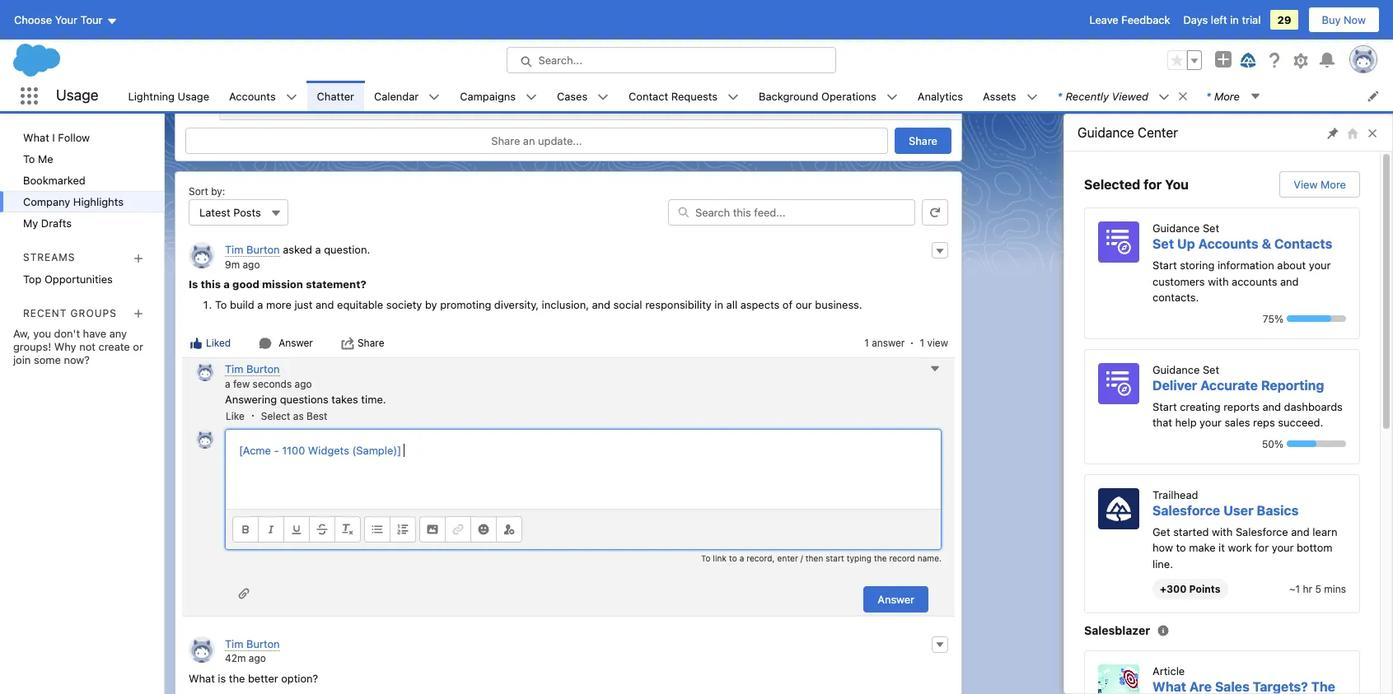 Task type: vqa. For each thing, say whether or not it's contained in the screenshot.
Background Operations "link"
yes



Task type: describe. For each thing, give the bounding box(es) containing it.
a for tim burton a few seconds ago
[[225, 378, 230, 391]]

your inside guidance set deliver accurate reporting start creating reports and dashboards that help your sales reps succeed.
[[1200, 416, 1222, 429]]

contacts.
[[1153, 291, 1199, 304]]

diversity,
[[494, 298, 539, 311]]

42m ago link
[[225, 653, 266, 665]]

why
[[54, 340, 76, 354]]

to for to link to a record, enter / then start typing the record name.
[[701, 553, 710, 563]]

1 horizontal spatial answer button
[[864, 586, 929, 613]]

deliver
[[1153, 378, 1197, 393]]

just
[[294, 298, 313, 311]]

few
[[233, 378, 250, 391]]

progress bar image
[[1287, 441, 1317, 447]]

work
[[1228, 541, 1252, 554]]

campaigns link
[[450, 81, 526, 111]]

[acme - 1100 widgets (sample)] ​
[[239, 444, 404, 457]]

bookmarked
[[23, 174, 86, 187]]

mins
[[1324, 583, 1346, 596]]

text default image inside share popup button
[[341, 337, 354, 350]]

with inside guidance set set up accounts & contacts start storing information about your customers with accounts and contacts.
[[1208, 275, 1229, 288]]

share button
[[340, 336, 385, 351]]

build
[[230, 298, 254, 311]]

and left social
[[592, 298, 611, 311]]

a inside the tim burton asked a question. 9m ago
[[315, 243, 321, 256]]

option?
[[281, 672, 318, 685]]

a for to build a more just and equitable society by promoting diversity, inclusion, and social responsibility in all aspects of our business.
[[257, 298, 263, 311]]

text default image for accounts
[[286, 91, 297, 103]]

widgets
[[308, 444, 349, 457]]

lightning
[[128, 89, 175, 103]]

accounts inside guidance set set up accounts & contacts start storing information about your customers with accounts and contacts.
[[1198, 236, 1259, 251]]

ago inside "tim burton 42m ago"
[[249, 653, 266, 665]]

why not create or join some now?
[[13, 340, 143, 367]]

contact requests
[[629, 89, 718, 103]]

* recently viewed
[[1057, 89, 1149, 103]]

tim for 42m
[[225, 637, 243, 650]]

1 horizontal spatial in
[[1230, 13, 1239, 26]]

insert content element
[[419, 516, 522, 543]]

article
[[1153, 665, 1185, 678]]

and inside trailhead salesforce user basics get started with salesforce and learn how to make it work for your bottom line.
[[1291, 525, 1310, 538]]

what i follow link
[[0, 127, 164, 148]]

how
[[1153, 541, 1173, 554]]

1 horizontal spatial share
[[491, 134, 520, 147]]

dashboards
[[1284, 400, 1343, 413]]

with inside trailhead salesforce user basics get started with salesforce and learn how to make it work for your bottom line.
[[1212, 525, 1233, 538]]

i
[[52, 131, 55, 144]]

contact requests list item
[[619, 81, 749, 111]]

questions
[[280, 393, 329, 406]]

0 vertical spatial the
[[874, 553, 887, 563]]

tim burton link for asked a question.
[[225, 243, 280, 257]]

to for to build a more just and equitable society by promoting diversity, inclusion, and social responsibility in all aspects of our business.
[[215, 298, 227, 311]]

better
[[248, 672, 278, 685]]

guidance for guidance set set up accounts & contacts start storing information about your customers with accounts and contacts.
[[1153, 222, 1200, 235]]

like
[[226, 410, 245, 422]]

none field containing [acme - 1100 widgets (sample)]
[[226, 430, 941, 509]]

tim burton image for asked a question.
[[189, 242, 215, 269]]

tim for asked
[[225, 243, 243, 256]]

burton for 42m
[[246, 637, 280, 650]]

to inside what i follow to me bookmarked company highlights my drafts
[[23, 152, 35, 166]]

set for set
[[1203, 222, 1219, 235]]

our
[[796, 298, 812, 311]]

text default image for assets
[[1026, 91, 1038, 103]]

progress bar image
[[1287, 316, 1331, 322]]

learn
[[1313, 525, 1338, 538]]

trailhead salesforce user basics get started with salesforce and learn how to make it work for your bottom line.
[[1153, 488, 1338, 571]]

lightning usage
[[128, 89, 209, 103]]

my drafts link
[[0, 213, 164, 234]]

view more button
[[1280, 171, 1360, 198]]

selected for you
[[1084, 177, 1189, 192]]

tim burton a few seconds ago
[[225, 362, 312, 391]]

cases list item
[[547, 81, 619, 111]]

recently
[[1066, 89, 1109, 103]]

burton for asked
[[246, 243, 280, 256]]

in inside the tim burton, 9m ago 'element'
[[715, 298, 723, 311]]

accounts list item
[[219, 81, 307, 111]]

guidance for guidance center
[[1078, 125, 1134, 140]]

select
[[261, 410, 290, 422]]

update...
[[538, 134, 582, 147]]

started
[[1173, 525, 1209, 538]]

contact requests link
[[619, 81, 727, 111]]

an
[[523, 134, 535, 147]]

choose your tour
[[14, 13, 103, 26]]

create
[[98, 340, 130, 354]]

not
[[79, 340, 96, 354]]

start inside guidance set set up accounts & contacts start storing information about your customers with accounts and contacts.
[[1153, 259, 1177, 272]]

leave feedback link
[[1090, 13, 1170, 26]]

campaigns list item
[[450, 81, 547, 111]]

42m
[[225, 653, 246, 665]]

tim burton asked a question. 9m ago
[[225, 243, 370, 271]]

to build a more just and equitable society by promoting diversity, inclusion, and social responsibility in all aspects of our business.
[[215, 298, 862, 311]]

set up accounts & contacts button
[[1153, 236, 1333, 251]]

business.
[[815, 298, 862, 311]]

requests
[[671, 89, 718, 103]]

* more
[[1206, 89, 1240, 103]]

bookmarked link
[[0, 170, 164, 191]]

2 horizontal spatial share
[[909, 134, 938, 147]]

1 answer status
[[864, 336, 920, 351]]

share an update... button
[[185, 128, 888, 154]]

assets
[[983, 89, 1016, 103]]

me
[[38, 152, 53, 166]]

drafts
[[41, 217, 72, 230]]

leave
[[1090, 13, 1119, 26]]

start inside guidance set deliver accurate reporting start creating reports and dashboards that help your sales reps succeed.
[[1153, 400, 1177, 413]]

search...
[[538, 54, 582, 67]]

text default image for calendar
[[429, 91, 440, 103]]

usage inside lightning usage link
[[178, 89, 209, 103]]

1 vertical spatial set
[[1153, 236, 1174, 251]]

that
[[1153, 416, 1172, 429]]

follow
[[58, 131, 90, 144]]

0 horizontal spatial salesforce
[[1153, 503, 1220, 518]]

enter
[[777, 553, 798, 563]]

up
[[1177, 236, 1195, 251]]

0 horizontal spatial usage
[[56, 87, 98, 104]]

then
[[806, 553, 823, 563]]

assets list item
[[973, 81, 1048, 111]]

campaigns
[[460, 89, 516, 103]]

user
[[1224, 503, 1254, 518]]

Search this feed... search field
[[668, 199, 915, 226]]

by
[[425, 298, 437, 311]]

background operations link
[[749, 81, 886, 111]]

accurate
[[1200, 378, 1258, 393]]

statement?
[[306, 277, 366, 290]]

tim burton link for a few seconds ago
[[225, 362, 280, 376]]

what i follow to me bookmarked company highlights my drafts
[[23, 131, 124, 230]]

(sample)]
[[352, 444, 401, 457]]

tim burton image
[[189, 636, 215, 663]]

best
[[307, 410, 327, 422]]

aspects
[[740, 298, 780, 311]]

progress bar progress bar for deliver accurate reporting
[[1287, 441, 1346, 447]]

to me link
[[0, 148, 164, 170]]

start
[[826, 553, 844, 563]]

your
[[55, 13, 77, 26]]

accounts inside list item
[[229, 89, 276, 103]]

​
[[401, 444, 401, 457]]

/
[[801, 553, 803, 563]]

* for * recently viewed
[[1057, 89, 1062, 103]]

guidance set deliver accurate reporting start creating reports and dashboards that help your sales reps succeed.
[[1153, 363, 1343, 429]]

deliver accurate reporting button
[[1153, 378, 1324, 393]]

customers
[[1153, 275, 1205, 288]]

to link to a record, enter / then start typing the record name.
[[701, 553, 942, 563]]

guidance for guidance set deliver accurate reporting start creating reports and dashboards that help your sales reps succeed.
[[1153, 363, 1200, 376]]

text default image right * more
[[1250, 90, 1261, 102]]

the inside tim burton, 42m ago element
[[229, 672, 245, 685]]



Task type: locate. For each thing, give the bounding box(es) containing it.
points
[[1189, 583, 1221, 596]]

burton up seconds
[[246, 362, 280, 375]]

with up 'it'
[[1212, 525, 1233, 538]]

burton inside "tim burton 42m ago"
[[246, 637, 280, 650]]

burton for a
[[246, 362, 280, 375]]

1 for 1 view
[[920, 337, 924, 349]]

0 horizontal spatial what
[[23, 131, 49, 144]]

Sort by: button
[[189, 199, 288, 226]]

set for deliver
[[1203, 363, 1219, 376]]

and down about
[[1280, 275, 1299, 288]]

text default image right requests
[[727, 91, 739, 103]]

2 vertical spatial ago
[[249, 653, 266, 665]]

0 horizontal spatial accounts
[[229, 89, 276, 103]]

list containing lightning usage
[[118, 81, 1393, 111]]

1 vertical spatial start
[[1153, 400, 1177, 413]]

toolbar
[[226, 509, 941, 549]]

ago right 9m
[[243, 258, 260, 271]]

buy now button
[[1308, 7, 1380, 33]]

1 vertical spatial more
[[1321, 178, 1346, 191]]

text default image down equitable
[[341, 337, 354, 350]]

choose
[[14, 13, 52, 26]]

1 horizontal spatial your
[[1272, 541, 1294, 554]]

&
[[1262, 236, 1271, 251]]

don't
[[54, 327, 80, 340]]

seconds
[[253, 378, 292, 391]]

text default image inside cases list item
[[597, 91, 609, 103]]

is this a good mission statement?
[[189, 277, 366, 290]]

1 vertical spatial salesforce
[[1236, 525, 1288, 538]]

text default image for contact requests
[[727, 91, 739, 103]]

leave feedback
[[1090, 13, 1170, 26]]

opportunities
[[44, 272, 113, 286]]

* for * more
[[1206, 89, 1211, 103]]

1
[[864, 337, 869, 349], [920, 337, 924, 349]]

1 horizontal spatial salesforce
[[1236, 525, 1288, 538]]

days left in trial
[[1184, 13, 1261, 26]]

2 vertical spatial guidance
[[1153, 363, 1200, 376]]

more inside button
[[1321, 178, 1346, 191]]

to left link
[[701, 553, 710, 563]]

latest
[[199, 206, 230, 219]]

reps
[[1253, 416, 1275, 429]]

progress bar progress bar for set up accounts & contacts
[[1287, 316, 1346, 322]]

some
[[34, 354, 61, 367]]

social
[[613, 298, 642, 311]]

tour
[[80, 13, 103, 26]]

0 vertical spatial burton
[[246, 243, 280, 256]]

1 vertical spatial in
[[715, 298, 723, 311]]

text default image right the viewed at the top right
[[1158, 91, 1170, 103]]

1 vertical spatial to
[[215, 298, 227, 311]]

1 horizontal spatial usage
[[178, 89, 209, 103]]

1 1 from the left
[[864, 337, 869, 349]]

0 horizontal spatial 1
[[864, 337, 869, 349]]

2 vertical spatial burton
[[246, 637, 280, 650]]

and inside guidance set deliver accurate reporting start creating reports and dashboards that help your sales reps succeed.
[[1263, 400, 1281, 413]]

mission
[[262, 277, 303, 290]]

burton inside the tim burton a few seconds ago
[[246, 362, 280, 375]]

text default image inside assets list item
[[1026, 91, 1038, 103]]

1 left view
[[920, 337, 924, 349]]

1 vertical spatial tim burton image
[[195, 361, 215, 381]]

1 vertical spatial the
[[229, 672, 245, 685]]

and right just
[[316, 298, 334, 311]]

is
[[218, 672, 226, 685]]

0 horizontal spatial share
[[358, 337, 384, 349]]

set
[[1203, 222, 1219, 235], [1153, 236, 1174, 251], [1203, 363, 1219, 376]]

5
[[1315, 583, 1321, 596]]

2 start from the top
[[1153, 400, 1177, 413]]

text default image inside 'accounts' list item
[[286, 91, 297, 103]]

tim inside "tim burton 42m ago"
[[225, 637, 243, 650]]

2 vertical spatial tim burton link
[[225, 637, 280, 651]]

2 vertical spatial tim burton image
[[195, 429, 215, 449]]

1 vertical spatial progress bar progress bar
[[1287, 441, 1346, 447]]

2 horizontal spatial to
[[701, 553, 710, 563]]

text default image right operations
[[886, 91, 898, 103]]

29
[[1277, 13, 1291, 26]]

text default image for background operations
[[886, 91, 898, 103]]

search... button
[[506, 47, 836, 73]]

to left build
[[215, 298, 227, 311]]

make
[[1189, 541, 1216, 554]]

burton inside the tim burton asked a question. 9m ago
[[246, 243, 280, 256]]

guidance inside guidance set deliver accurate reporting start creating reports and dashboards that help your sales reps succeed.
[[1153, 363, 1200, 376]]

society
[[386, 298, 422, 311]]

background operations
[[759, 89, 876, 103]]

salesforce down basics
[[1236, 525, 1288, 538]]

a right this
[[223, 277, 230, 290]]

have
[[83, 327, 106, 340]]

to right how
[[1176, 541, 1186, 554]]

2 * from the left
[[1206, 89, 1211, 103]]

text default image right cases
[[597, 91, 609, 103]]

tim up 9m
[[225, 243, 243, 256]]

is
[[189, 277, 198, 290]]

typing
[[847, 553, 872, 563]]

text default image inside background operations list item
[[886, 91, 898, 103]]

tim burton image for to link to a record, enter / then start typing the record name.
[[195, 429, 215, 449]]

share an update...
[[491, 134, 582, 147]]

tim burton image up is
[[189, 242, 215, 269]]

tim burton link
[[225, 243, 280, 257], [225, 362, 280, 376], [225, 637, 280, 651]]

for inside trailhead salesforce user basics get started with salesforce and learn how to make it work for your bottom line.
[[1255, 541, 1269, 554]]

1 vertical spatial your
[[1200, 416, 1222, 429]]

1 horizontal spatial *
[[1206, 89, 1211, 103]]

tim burton link up few
[[225, 362, 280, 376]]

answer button up the tim burton a few seconds ago
[[258, 336, 314, 351]]

1 horizontal spatial more
[[1321, 178, 1346, 191]]

0 vertical spatial tim burton link
[[225, 243, 280, 257]]

0 vertical spatial progress bar progress bar
[[1287, 316, 1346, 322]]

0 vertical spatial in
[[1230, 13, 1239, 26]]

answer down just
[[279, 337, 313, 349]]

format text element
[[232, 516, 361, 543]]

3 burton from the top
[[246, 637, 280, 650]]

ago inside the tim burton a few seconds ago
[[295, 378, 312, 391]]

tim burton, 42m ago element
[[182, 630, 955, 695]]

share inside popup button
[[358, 337, 384, 349]]

answer button inside the tim burton, 9m ago 'element'
[[258, 336, 314, 351]]

tim burton image left [acme
[[195, 429, 215, 449]]

tim up few
[[225, 362, 243, 375]]

asked
[[283, 243, 312, 256]]

as
[[293, 410, 304, 422]]

1 for 1 answer
[[864, 337, 869, 349]]

tim burton 42m ago
[[225, 637, 280, 665]]

burton up 9m ago link
[[246, 243, 280, 256]]

list
[[118, 81, 1393, 111]]

0 vertical spatial salesforce
[[1153, 503, 1220, 518]]

1 horizontal spatial for
[[1255, 541, 1269, 554]]

in right the left at the right
[[1230, 13, 1239, 26]]

tim up 42m
[[225, 637, 243, 650]]

list item containing *
[[1048, 81, 1196, 111]]

1 horizontal spatial the
[[874, 553, 887, 563]]

calendar list item
[[364, 81, 450, 111]]

text default image
[[1250, 90, 1261, 102], [526, 91, 537, 103], [597, 91, 609, 103], [189, 337, 203, 350], [259, 337, 272, 350], [341, 337, 354, 350]]

this
[[201, 277, 221, 290]]

1 burton from the top
[[246, 243, 280, 256]]

lightning usage link
[[118, 81, 219, 111]]

text default image left cases link
[[526, 91, 537, 103]]

tim burton link up 42m ago link
[[225, 637, 280, 651]]

1 horizontal spatial 1
[[920, 337, 924, 349]]

a left record,
[[740, 553, 744, 563]]

ago inside the tim burton asked a question. 9m ago
[[243, 258, 260, 271]]

more down days left in trial
[[1214, 89, 1240, 103]]

1 horizontal spatial accounts
[[1198, 236, 1259, 251]]

usage up 'follow'
[[56, 87, 98, 104]]

+300
[[1160, 583, 1187, 596]]

tim inside the tim burton asked a question. 9m ago
[[225, 243, 243, 256]]

answer
[[279, 337, 313, 349], [878, 593, 915, 606]]

tim burton, 9m ago element
[[182, 236, 955, 357]]

the
[[874, 553, 887, 563], [229, 672, 245, 685]]

and up reps on the right of page
[[1263, 400, 1281, 413]]

3 tim burton link from the top
[[225, 637, 280, 651]]

ago up questions
[[295, 378, 312, 391]]

answer button down record in the right of the page
[[864, 586, 929, 613]]

share down equitable
[[358, 337, 384, 349]]

a right build
[[257, 298, 263, 311]]

0 vertical spatial set
[[1203, 222, 1219, 235]]

+300 points
[[1160, 583, 1221, 596]]

0 horizontal spatial to
[[729, 553, 737, 563]]

line.
[[1153, 557, 1173, 571]]

2 vertical spatial tim
[[225, 637, 243, 650]]

0 horizontal spatial in
[[715, 298, 723, 311]]

1 left answer
[[864, 337, 869, 349]]

1 horizontal spatial answer
[[878, 593, 915, 606]]

1 * from the left
[[1057, 89, 1062, 103]]

0 vertical spatial more
[[1214, 89, 1240, 103]]

0 vertical spatial tim
[[225, 243, 243, 256]]

0 vertical spatial guidance
[[1078, 125, 1134, 140]]

guidance
[[1078, 125, 1134, 140], [1153, 222, 1200, 235], [1153, 363, 1200, 376]]

[acme
[[239, 444, 271, 457]]

guidance up up
[[1153, 222, 1200, 235]]

reports
[[1224, 400, 1260, 413]]

1 vertical spatial tim burton link
[[225, 362, 280, 376]]

cases
[[557, 89, 588, 103]]

0 horizontal spatial to
[[23, 152, 35, 166]]

usage right the lightning
[[178, 89, 209, 103]]

calendar link
[[364, 81, 429, 111]]

recent groups
[[23, 307, 117, 320]]

days
[[1184, 13, 1208, 26]]

guidance down * recently viewed
[[1078, 125, 1134, 140]]

2 burton from the top
[[246, 362, 280, 375]]

to right link
[[729, 553, 737, 563]]

text default image left * more
[[1177, 90, 1189, 102]]

your down contacts
[[1309, 259, 1331, 272]]

the right typing
[[874, 553, 887, 563]]

text default image inside liked button
[[189, 337, 203, 350]]

what for what is the better option?
[[189, 672, 215, 685]]

1 tim from the top
[[225, 243, 243, 256]]

equitable
[[337, 298, 383, 311]]

what left i
[[23, 131, 49, 144]]

1 inside status
[[864, 337, 869, 349]]

set up accurate
[[1203, 363, 1219, 376]]

tim burton image down liked button
[[195, 361, 215, 381]]

2 tim from the top
[[225, 362, 243, 375]]

help
[[1175, 416, 1197, 429]]

your left bottom
[[1272, 541, 1294, 554]]

and up bottom
[[1291, 525, 1310, 538]]

0 horizontal spatial for
[[1144, 177, 1162, 192]]

1 progress bar progress bar from the top
[[1287, 316, 1346, 322]]

cases link
[[547, 81, 597, 111]]

text default image left chatter link
[[286, 91, 297, 103]]

1 vertical spatial ago
[[295, 378, 312, 391]]

to inside trailhead salesforce user basics get started with salesforce and learn how to make it work for your bottom line.
[[1176, 541, 1186, 554]]

set up set up accounts & contacts button at the top of page
[[1203, 222, 1219, 235]]

0 horizontal spatial answer
[[279, 337, 313, 349]]

my
[[23, 217, 38, 230]]

text default image inside calendar list item
[[429, 91, 440, 103]]

tim burton link up 9m ago link
[[225, 243, 280, 257]]

a right asked
[[315, 243, 321, 256]]

accounts
[[1232, 275, 1277, 288]]

what inside what i follow to me bookmarked company highlights my drafts
[[23, 131, 49, 144]]

streams
[[23, 252, 75, 264]]

top opportunities
[[23, 272, 113, 286]]

2 progress bar progress bar from the top
[[1287, 441, 1346, 447]]

a left few
[[225, 378, 230, 391]]

ago up what is the better option?
[[249, 653, 266, 665]]

0 horizontal spatial the
[[229, 672, 245, 685]]

salesforce down trailhead
[[1153, 503, 1220, 518]]

for left the 'you'
[[1144, 177, 1162, 192]]

tim burton image
[[189, 242, 215, 269], [195, 361, 215, 381], [195, 429, 215, 449]]

2 1 from the left
[[920, 337, 924, 349]]

to left me
[[23, 152, 35, 166]]

0 vertical spatial for
[[1144, 177, 1162, 192]]

0 horizontal spatial *
[[1057, 89, 1062, 103]]

1 tim burton link from the top
[[225, 243, 280, 257]]

0 vertical spatial accounts
[[229, 89, 276, 103]]

~1
[[1289, 583, 1300, 596]]

1 vertical spatial tim
[[225, 362, 243, 375]]

tim inside the tim burton a few seconds ago
[[225, 362, 243, 375]]

1 view
[[920, 337, 948, 349]]

you
[[1165, 177, 1189, 192]]

share button
[[895, 128, 952, 154]]

1 vertical spatial what
[[189, 672, 215, 685]]

your inside trailhead salesforce user basics get started with salesforce and learn how to make it work for your bottom line.
[[1272, 541, 1294, 554]]

0 vertical spatial answer button
[[258, 336, 314, 351]]

start up the that
[[1153, 400, 1177, 413]]

0 vertical spatial tim burton image
[[189, 242, 215, 269]]

text default image up the tim burton a few seconds ago
[[259, 337, 272, 350]]

text default image inside contact requests "list item"
[[727, 91, 739, 103]]

select as best button
[[260, 410, 328, 422]]

guidance up deliver
[[1153, 363, 1200, 376]]

None field
[[226, 430, 941, 509]]

and inside guidance set set up accounts & contacts start storing information about your customers with accounts and contacts.
[[1280, 275, 1299, 288]]

list item
[[1048, 81, 1196, 111]]

creating
[[1180, 400, 1221, 413]]

for right work
[[1255, 541, 1269, 554]]

1 vertical spatial answer
[[878, 593, 915, 606]]

burton up 42m ago link
[[246, 637, 280, 650]]

what inside tim burton, 42m ago element
[[189, 672, 215, 685]]

a inside the tim burton a few seconds ago
[[225, 378, 230, 391]]

answer down record in the right of the page
[[878, 593, 915, 606]]

progress bar progress bar
[[1287, 316, 1346, 322], [1287, 441, 1346, 447]]

0 vertical spatial what
[[23, 131, 49, 144]]

left
[[1211, 13, 1227, 26]]

background
[[759, 89, 819, 103]]

9m ago link
[[225, 258, 260, 271]]

your inside guidance set set up accounts & contacts start storing information about your customers with accounts and contacts.
[[1309, 259, 1331, 272]]

the right is
[[229, 672, 245, 685]]

it
[[1219, 541, 1225, 554]]

posts
[[233, 206, 261, 219]]

start up the customers
[[1153, 259, 1177, 272]]

what for what i follow to me bookmarked company highlights my drafts
[[23, 131, 49, 144]]

1 vertical spatial burton
[[246, 362, 280, 375]]

2 tim burton link from the top
[[225, 362, 280, 376]]

or
[[133, 340, 143, 354]]

text default image right assets
[[1026, 91, 1038, 103]]

0 vertical spatial your
[[1309, 259, 1331, 272]]

group
[[1167, 50, 1202, 70]]

0 horizontal spatial more
[[1214, 89, 1240, 103]]

tab list
[[175, 91, 962, 120]]

answer
[[872, 337, 905, 349]]

to inside the tim burton, 9m ago 'element'
[[215, 298, 227, 311]]

1 horizontal spatial to
[[1176, 541, 1186, 554]]

2 vertical spatial to
[[701, 553, 710, 563]]

in left all
[[715, 298, 723, 311]]

1 vertical spatial for
[[1255, 541, 1269, 554]]

answer inside the tim burton, 9m ago 'element'
[[279, 337, 313, 349]]

* left recently
[[1057, 89, 1062, 103]]

1 horizontal spatial to
[[215, 298, 227, 311]]

liked
[[206, 337, 231, 349]]

set left up
[[1153, 236, 1174, 251]]

what left is
[[189, 672, 215, 685]]

0 horizontal spatial answer button
[[258, 336, 314, 351]]

a for is this a good mission statement?
[[223, 277, 230, 290]]

share left an
[[491, 134, 520, 147]]

0 vertical spatial answer
[[279, 337, 313, 349]]

2 vertical spatial your
[[1272, 541, 1294, 554]]

0 vertical spatial with
[[1208, 275, 1229, 288]]

text default image inside campaigns list item
[[526, 91, 537, 103]]

more for view more
[[1321, 178, 1346, 191]]

0 vertical spatial to
[[23, 152, 35, 166]]

0 vertical spatial start
[[1153, 259, 1177, 272]]

text default image left liked
[[189, 337, 203, 350]]

groups!
[[13, 340, 51, 354]]

share down the analytics
[[909, 134, 938, 147]]

bottom
[[1297, 541, 1333, 554]]

1 vertical spatial with
[[1212, 525, 1233, 538]]

align text element
[[364, 516, 416, 543]]

tim burton image inside 'element'
[[189, 242, 215, 269]]

more right view
[[1321, 178, 1346, 191]]

1 vertical spatial answer button
[[864, 586, 929, 613]]

with down storing
[[1208, 275, 1229, 288]]

2 horizontal spatial your
[[1309, 259, 1331, 272]]

1 start from the top
[[1153, 259, 1177, 272]]

your down creating
[[1200, 416, 1222, 429]]

more for * more
[[1214, 89, 1240, 103]]

trailhead
[[1153, 488, 1198, 501]]

progress bar progress bar right 75%
[[1287, 316, 1346, 322]]

set inside guidance set deliver accurate reporting start creating reports and dashboards that help your sales reps succeed.
[[1203, 363, 1219, 376]]

0 horizontal spatial your
[[1200, 416, 1222, 429]]

record,
[[747, 553, 775, 563]]

trial
[[1242, 13, 1261, 26]]

tim for a
[[225, 362, 243, 375]]

text default image
[[1177, 90, 1189, 102], [286, 91, 297, 103], [429, 91, 440, 103], [727, 91, 739, 103], [886, 91, 898, 103], [1026, 91, 1038, 103], [1158, 91, 1170, 103]]

more
[[1214, 89, 1240, 103], [1321, 178, 1346, 191]]

* down the left at the right
[[1206, 89, 1211, 103]]

1 horizontal spatial what
[[189, 672, 215, 685]]

1 vertical spatial accounts
[[1198, 236, 1259, 251]]

2 vertical spatial set
[[1203, 363, 1219, 376]]

guidance inside guidance set set up accounts & contacts start storing information about your customers with accounts and contacts.
[[1153, 222, 1200, 235]]

0 vertical spatial ago
[[243, 258, 260, 271]]

by:
[[211, 185, 225, 198]]

1 vertical spatial guidance
[[1153, 222, 1200, 235]]

progress bar progress bar down succeed. at the bottom
[[1287, 441, 1346, 447]]

text default image right calendar
[[429, 91, 440, 103]]

background operations list item
[[749, 81, 908, 111]]

3 tim from the top
[[225, 637, 243, 650]]



